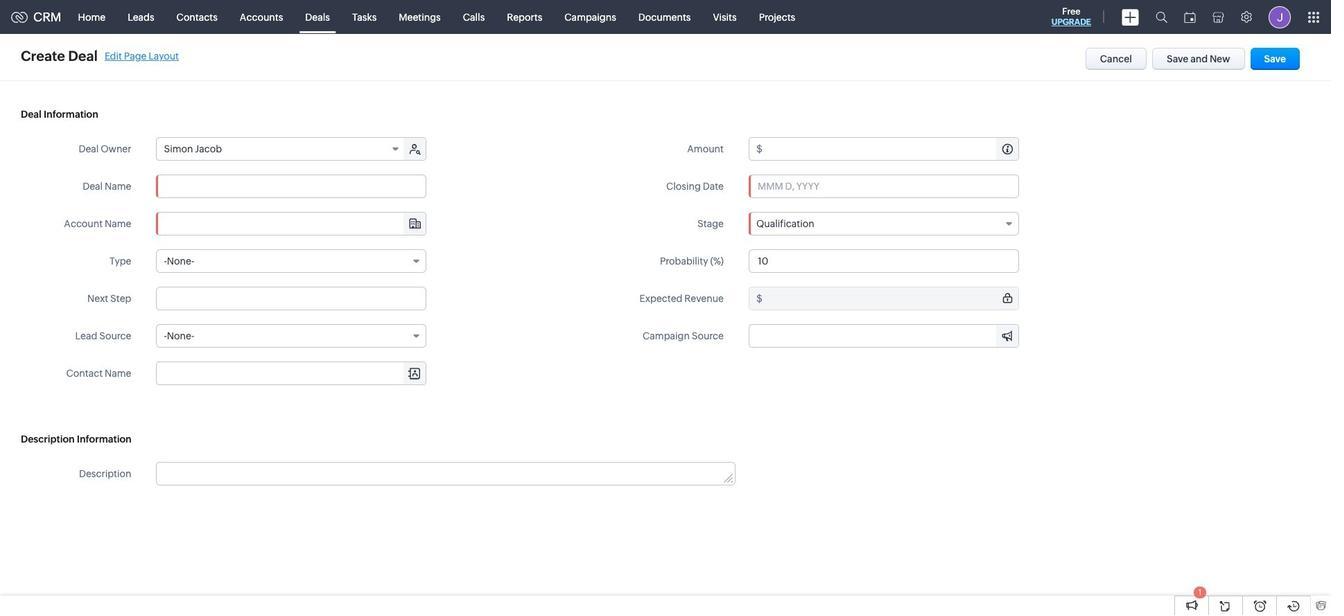Task type: describe. For each thing, give the bounding box(es) containing it.
create menu image
[[1122, 9, 1139, 25]]

search element
[[1148, 0, 1176, 34]]

calendar image
[[1184, 11, 1196, 23]]

MMM D, YYYY text field
[[749, 175, 1019, 198]]

create menu element
[[1114, 0, 1148, 34]]

profile image
[[1269, 6, 1291, 28]]



Task type: vqa. For each thing, say whether or not it's contained in the screenshot.
MMM D, YYYY text box
yes



Task type: locate. For each thing, give the bounding box(es) containing it.
logo image
[[11, 11, 28, 23]]

profile element
[[1261, 0, 1299, 34]]

None text field
[[156, 175, 427, 198], [156, 287, 427, 311], [765, 288, 1019, 310], [750, 325, 1019, 347], [157, 463, 735, 485], [156, 175, 427, 198], [156, 287, 427, 311], [765, 288, 1019, 310], [750, 325, 1019, 347], [157, 463, 735, 485]]

None text field
[[765, 138, 1019, 160], [157, 213, 426, 235], [749, 250, 1019, 273], [157, 363, 426, 385], [765, 138, 1019, 160], [157, 213, 426, 235], [749, 250, 1019, 273], [157, 363, 426, 385]]

search image
[[1156, 11, 1168, 23]]

None field
[[157, 138, 405, 160], [749, 212, 1019, 236], [157, 213, 426, 235], [156, 250, 427, 273], [156, 325, 427, 348], [750, 325, 1019, 347], [157, 363, 426, 385], [157, 138, 405, 160], [749, 212, 1019, 236], [157, 213, 426, 235], [156, 250, 427, 273], [156, 325, 427, 348], [750, 325, 1019, 347], [157, 363, 426, 385]]



